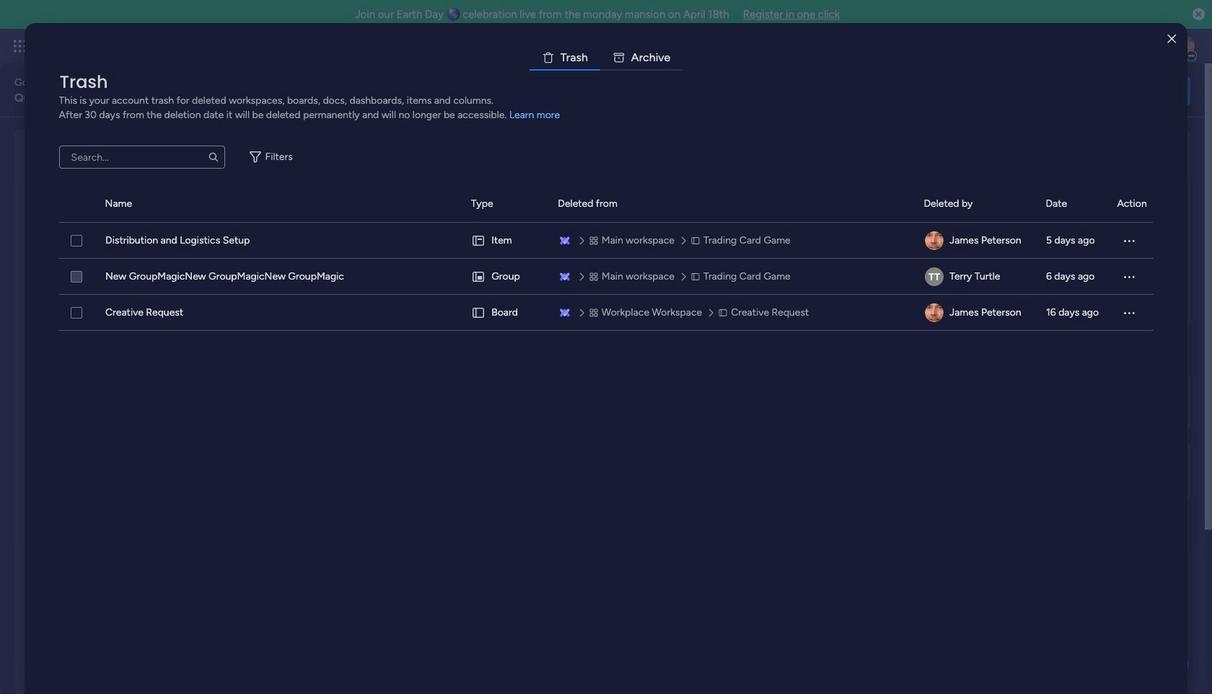 Task type: locate. For each thing, give the bounding box(es) containing it.
2 horizontal spatial add to favorites image
[[675, 293, 690, 307]]

2 menu image from the top
[[1122, 270, 1136, 284]]

public board image for 3rd add to favorites image from the right
[[50, 292, 66, 308]]

james peterson image for menu image
[[925, 304, 944, 323]]

None search field
[[59, 146, 225, 169]]

Search for items in the recycle bin search field
[[59, 146, 225, 169]]

3 row from the top
[[59, 295, 1154, 331]]

add to favorites image
[[226, 293, 240, 307], [450, 293, 465, 307], [675, 293, 690, 307]]

1 horizontal spatial public board image
[[724, 292, 740, 308]]

1 public board image from the left
[[499, 292, 515, 308]]

3 add to favorites image from the left
[[675, 293, 690, 307]]

row
[[59, 223, 1154, 259], [59, 259, 1154, 295], [59, 295, 1154, 331]]

1 horizontal spatial add to favorites image
[[450, 293, 465, 307]]

0 horizontal spatial add to favorites image
[[226, 293, 240, 307]]

add to favorites image
[[900, 293, 914, 307]]

public board image up component icon
[[724, 292, 740, 308]]

column header
[[59, 186, 88, 222], [105, 186, 454, 222], [471, 186, 541, 222], [558, 186, 907, 222], [924, 186, 1029, 222], [1046, 186, 1100, 222], [1117, 186, 1153, 222]]

0 vertical spatial james peterson image
[[1172, 35, 1195, 58]]

2 public board image from the left
[[275, 292, 290, 308]]

public board image up component image
[[499, 292, 515, 308]]

1 vertical spatial menu image
[[1122, 270, 1136, 284]]

public board image
[[499, 292, 515, 308], [724, 292, 740, 308]]

public board image for component icon
[[724, 292, 740, 308]]

menu image
[[1122, 234, 1136, 248], [1122, 270, 1136, 284]]

help center element
[[974, 443, 1191, 500]]

6 column header from the left
[[1046, 186, 1100, 222]]

row group
[[59, 186, 1153, 223]]

0 vertical spatial menu image
[[1122, 234, 1136, 248]]

1 vertical spatial james peterson image
[[925, 232, 944, 250]]

cell
[[471, 223, 541, 259], [924, 223, 1029, 259], [471, 259, 541, 295], [924, 259, 1029, 295], [471, 295, 541, 331], [924, 295, 1029, 331]]

menu image
[[1122, 306, 1136, 320]]

table
[[59, 186, 1154, 672]]

0 horizontal spatial public board image
[[499, 292, 515, 308]]

1 horizontal spatial public board image
[[275, 292, 290, 308]]

7 column header from the left
[[1117, 186, 1153, 222]]

public board image
[[50, 292, 66, 308], [275, 292, 290, 308]]

2 vertical spatial james peterson image
[[925, 304, 944, 323]]

1 public board image from the left
[[50, 292, 66, 308]]

2 public board image from the left
[[724, 292, 740, 308]]

james peterson image
[[1172, 35, 1195, 58], [925, 232, 944, 250], [925, 304, 944, 323]]

menu image for 2nd row from the bottom of the page
[[1122, 270, 1136, 284]]

1 row from the top
[[59, 223, 1154, 259]]

1 menu image from the top
[[1122, 234, 1136, 248]]

0 horizontal spatial public board image
[[50, 292, 66, 308]]



Task type: vqa. For each thing, say whether or not it's contained in the screenshot.
right THE COMPONENT icon
yes



Task type: describe. For each thing, give the bounding box(es) containing it.
1 column header from the left
[[59, 186, 88, 222]]

2 row from the top
[[59, 259, 1154, 295]]

2 column header from the left
[[105, 186, 454, 222]]

select product image
[[13, 39, 27, 53]]

menu image for third row from the bottom
[[1122, 234, 1136, 248]]

search image
[[208, 152, 219, 163]]

close image
[[1168, 34, 1177, 44]]

3 column header from the left
[[471, 186, 541, 222]]

james peterson image for menu icon corresponding to third row from the bottom
[[925, 232, 944, 250]]

component image
[[724, 315, 737, 328]]

1 image
[[999, 30, 1012, 46]]

public board image for 2nd add to favorites image from right
[[275, 292, 290, 308]]

1 add to favorites image from the left
[[226, 293, 240, 307]]

5 column header from the left
[[924, 186, 1029, 222]]

terry turtle image
[[925, 268, 944, 286]]

2 add to favorites image from the left
[[450, 293, 465, 307]]

templates image image
[[987, 138, 1178, 237]]

public board image for component image
[[499, 292, 515, 308]]

component image
[[499, 315, 512, 328]]

getting started element
[[974, 373, 1191, 431]]

quick search results list box
[[32, 164, 940, 355]]

4 column header from the left
[[558, 186, 907, 222]]



